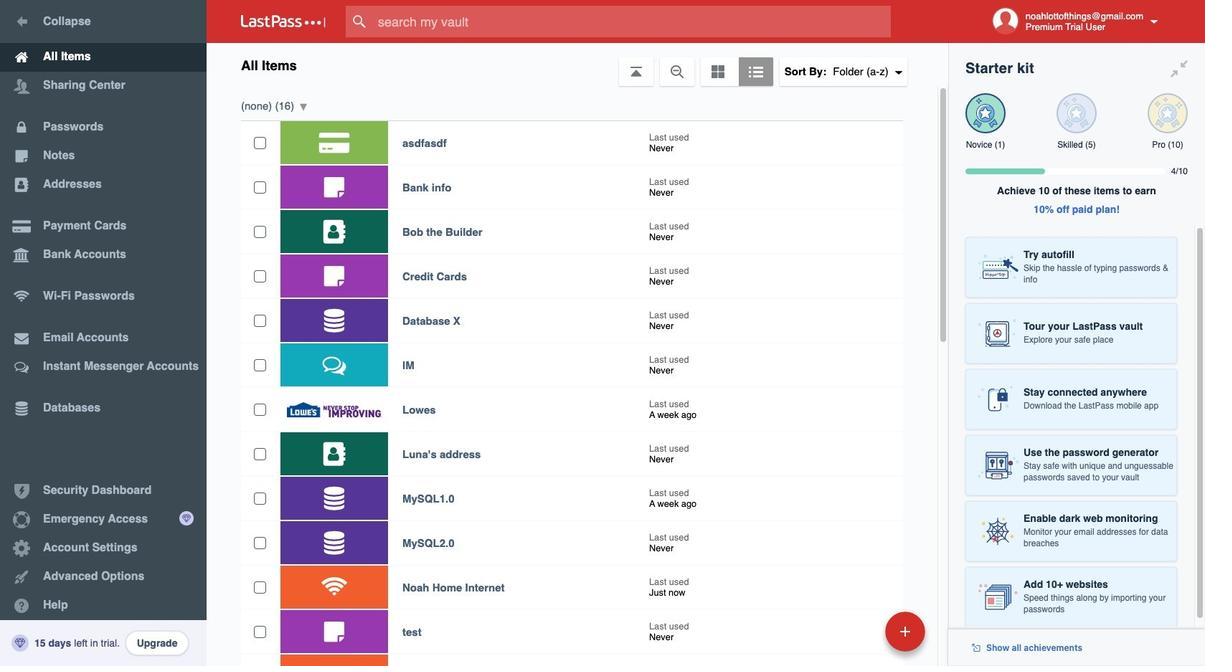 Task type: locate. For each thing, give the bounding box(es) containing it.
vault options navigation
[[207, 43, 949, 86]]

Search search field
[[346, 6, 919, 37]]

new item navigation
[[787, 608, 934, 667]]

main navigation navigation
[[0, 0, 207, 667]]



Task type: vqa. For each thing, say whether or not it's contained in the screenshot.
alert
no



Task type: describe. For each thing, give the bounding box(es) containing it.
search my vault text field
[[346, 6, 919, 37]]

lastpass image
[[241, 15, 326, 28]]

new item element
[[787, 611, 931, 652]]



